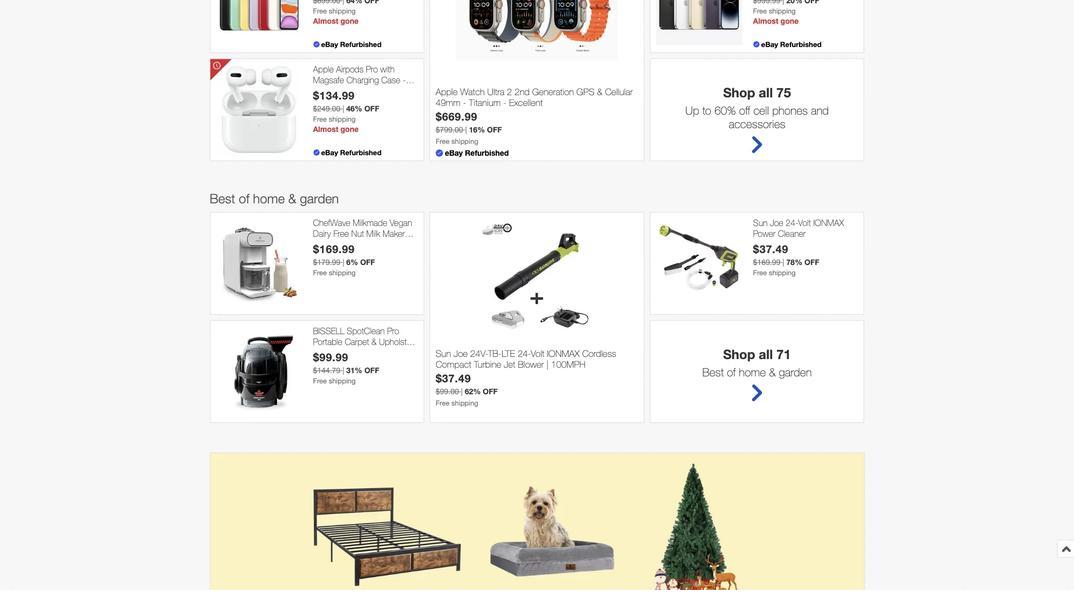 Task type: locate. For each thing, give the bounding box(es) containing it.
1 horizontal spatial home
[[739, 366, 766, 379]]

home
[[253, 191, 285, 206], [739, 366, 766, 379]]

free inside apple watch ultra 2 2nd generation gps & cellular 49mm - titanium - excellent $669.99 $799.00 | 16% off free shipping
[[436, 137, 450, 146]]

$99.99 $144.79 | 31% off free shipping
[[313, 351, 379, 385]]

0 vertical spatial ionmax
[[814, 218, 844, 228]]

24v-
[[470, 349, 488, 359]]

with
[[380, 65, 395, 74], [313, 239, 327, 249]]

sun inside the sun joe 24-volt ionmax power cleaner $37.49 $169.99 | 78% off free shipping
[[753, 218, 768, 228]]

0 vertical spatial with
[[380, 65, 395, 74]]

1 horizontal spatial $37.49
[[753, 242, 789, 255]]

refurbished up "75"
[[780, 40, 822, 49]]

$37.49
[[753, 242, 789, 255], [436, 372, 471, 385]]

with up case
[[380, 65, 395, 74]]

1 all from the top
[[759, 85, 773, 100]]

1 horizontal spatial apple
[[436, 87, 458, 97]]

off
[[365, 104, 379, 113], [739, 104, 751, 117], [487, 125, 502, 134], [360, 258, 375, 267], [805, 258, 820, 267], [365, 366, 379, 375], [483, 387, 498, 396]]

0 vertical spatial apple
[[313, 65, 334, 74]]

shop
[[723, 85, 755, 100], [723, 347, 755, 362]]

46%
[[346, 104, 362, 113]]

1 vertical spatial shop
[[723, 347, 755, 362]]

off right 31%
[[365, 366, 379, 375]]

off right 6%
[[360, 258, 375, 267]]

| left 46%
[[343, 104, 344, 113]]

all inside shop all 71 best of home & garden
[[759, 347, 773, 362]]

100mph
[[551, 360, 586, 370]]

shipping inside sun joe 24v-tb-lte 24-volt ionmax cordless compact turbine jet blower | 100mph $37.49 $99.00 | 62% off free shipping
[[452, 399, 478, 408]]

0 vertical spatial $169.99
[[313, 242, 355, 255]]

pro up upholstery
[[387, 327, 399, 336]]

shop inside shop all 71 best of home & garden
[[723, 347, 755, 362]]

volt up blower
[[531, 349, 545, 359]]

1 vertical spatial sun
[[436, 349, 451, 359]]

vegan
[[390, 218, 412, 228]]

1 vertical spatial cleaner
[[313, 347, 341, 357]]

0 vertical spatial best
[[210, 191, 235, 206]]

based
[[357, 239, 380, 249]]

all inside shop all 75 up to 60% off cell phones and accessories
[[759, 85, 773, 100]]

excellent down 2nd
[[509, 98, 543, 108]]

ebay down $799.00
[[445, 149, 463, 158]]

garden inside shop all 71 best of home & garden
[[779, 366, 812, 379]]

0 horizontal spatial free shipping almost gone
[[313, 7, 359, 25]]

all for 71
[[759, 347, 773, 362]]

all left "75"
[[759, 85, 773, 100]]

pro up charging
[[366, 65, 378, 74]]

of inside shop all 71 best of home & garden
[[727, 366, 736, 379]]

gone inside $134.99 $249.00 | 46% off free shipping almost gone
[[341, 124, 359, 134]]

1 vertical spatial garden
[[779, 366, 812, 379]]

0 horizontal spatial home
[[253, 191, 285, 206]]

$134.99
[[313, 89, 355, 102]]

garden
[[300, 191, 339, 206], [779, 366, 812, 379]]

1 shop from the top
[[723, 85, 755, 100]]

dairy
[[313, 229, 331, 239]]

sun up 'power'
[[753, 218, 768, 228]]

24- up 78%
[[786, 218, 799, 228]]

0 horizontal spatial cleaner
[[313, 347, 341, 357]]

apple up magsafe
[[313, 65, 334, 74]]

ebay up "75"
[[762, 40, 778, 49]]

$37.49 down compact
[[436, 372, 471, 385]]

- right case
[[403, 75, 406, 85]]

off right 78%
[[805, 258, 820, 267]]

16%
[[469, 125, 485, 134]]

off inside shop all 75 up to 60% off cell phones and accessories
[[739, 104, 751, 117]]

| left 31%
[[343, 366, 344, 375]]

0 horizontal spatial ionmax
[[547, 349, 580, 359]]

0 vertical spatial pro
[[366, 65, 378, 74]]

with inside apple airpods pro with magsafe charging case - a2083 a2190 mlwk3am/a. excellent
[[380, 65, 395, 74]]

shop all 71 best of home & garden
[[703, 347, 812, 379]]

2 shop from the top
[[723, 347, 755, 362]]

turbine
[[474, 360, 501, 370]]

shop up 60%
[[723, 85, 755, 100]]

24- up blower
[[518, 349, 531, 359]]

1 vertical spatial ionmax
[[547, 349, 580, 359]]

0 vertical spatial garden
[[300, 191, 339, 206]]

sun inside sun joe 24v-tb-lte 24-volt ionmax cordless compact turbine jet blower | 100mph $37.49 $99.00 | 62% off free shipping
[[436, 349, 451, 359]]

apple
[[313, 65, 334, 74], [436, 87, 458, 97]]

- down ultra
[[503, 98, 507, 108]]

1 horizontal spatial with
[[380, 65, 395, 74]]

0 horizontal spatial excellent
[[313, 96, 345, 106]]

free
[[313, 7, 327, 15], [753, 7, 767, 15], [313, 115, 327, 123], [436, 137, 450, 146], [334, 229, 349, 239], [313, 269, 327, 277], [753, 269, 767, 277], [313, 377, 327, 385], [436, 399, 450, 408]]

free inside chefwave milkmade vegan dairy free nut milk maker with 6 plant based programs
[[334, 229, 349, 239]]

joe
[[770, 218, 784, 228], [454, 349, 468, 359]]

- down watch
[[463, 98, 467, 108]]

garden down 71
[[779, 366, 812, 379]]

ebay refurbished up airpods
[[321, 40, 382, 49]]

1 vertical spatial all
[[759, 347, 773, 362]]

0 vertical spatial $37.49
[[753, 242, 789, 255]]

$99.99
[[313, 351, 349, 364]]

volt up 78%
[[799, 218, 811, 228]]

apple for airpods
[[313, 65, 334, 74]]

1 horizontal spatial sun
[[753, 218, 768, 228]]

all left 71
[[759, 347, 773, 362]]

0 vertical spatial 24-
[[786, 218, 799, 228]]

0 vertical spatial joe
[[770, 218, 784, 228]]

$179.99
[[313, 258, 341, 267]]

free shipping almost gone
[[313, 7, 359, 25], [753, 7, 799, 25]]

0 vertical spatial of
[[239, 191, 249, 206]]

shop left 71
[[723, 347, 755, 362]]

joe inside the sun joe 24-volt ionmax power cleaner $37.49 $169.99 | 78% off free shipping
[[770, 218, 784, 228]]

milk
[[366, 229, 380, 239]]

joe up compact
[[454, 349, 468, 359]]

refurbished up airpods
[[340, 40, 382, 49]]

ebay refurbished down 16%
[[445, 149, 509, 158]]

programs
[[383, 239, 417, 249]]

| inside $134.99 $249.00 | 46% off free shipping almost gone
[[343, 104, 344, 113]]

1 horizontal spatial free shipping almost gone
[[753, 7, 799, 25]]

best
[[210, 191, 235, 206], [703, 366, 724, 379]]

2 all from the top
[[759, 347, 773, 362]]

0 horizontal spatial garden
[[300, 191, 339, 206]]

apple inside apple airpods pro with magsafe charging case - a2083 a2190 mlwk3am/a. excellent
[[313, 65, 334, 74]]

free inside $169.99 $179.99 | 6% off free shipping
[[313, 269, 327, 277]]

cellular
[[605, 87, 633, 97]]

blower
[[518, 360, 544, 370]]

joe inside sun joe 24v-tb-lte 24-volt ionmax cordless compact turbine jet blower | 100mph $37.49 $99.00 | 62% off free shipping
[[454, 349, 468, 359]]

0 horizontal spatial sun
[[436, 349, 451, 359]]

bissell spotclean pro portable carpet & upholstery cleaner shampooer | 3624 new! link
[[313, 327, 419, 368]]

apple airpods pro with magsafe charging case - a2083 a2190 mlwk3am/a. excellent link
[[313, 65, 419, 106]]

excellent
[[313, 96, 345, 106], [509, 98, 543, 108]]

1 horizontal spatial 24-
[[786, 218, 799, 228]]

spotclean
[[347, 327, 385, 336]]

apple inside apple watch ultra 2 2nd generation gps & cellular 49mm - titanium - excellent $669.99 $799.00 | 16% off free shipping
[[436, 87, 458, 97]]

1 vertical spatial $37.49
[[436, 372, 471, 385]]

1 horizontal spatial ionmax
[[814, 218, 844, 228]]

1 vertical spatial home
[[739, 366, 766, 379]]

joe up 'power'
[[770, 218, 784, 228]]

1 horizontal spatial $169.99
[[753, 258, 781, 267]]

ebay
[[321, 40, 338, 49], [762, 40, 778, 49], [321, 149, 338, 157], [445, 149, 463, 158]]

78%
[[787, 258, 803, 267]]

garden up chefwave on the left
[[300, 191, 339, 206]]

0 horizontal spatial joe
[[454, 349, 468, 359]]

1 horizontal spatial garden
[[779, 366, 812, 379]]

sun for ionmax
[[436, 349, 451, 359]]

& inside apple watch ultra 2 2nd generation gps & cellular 49mm - titanium - excellent $669.99 $799.00 | 16% off free shipping
[[597, 87, 603, 97]]

0 horizontal spatial apple
[[313, 65, 334, 74]]

0 vertical spatial volt
[[799, 218, 811, 228]]

off inside $169.99 $179.99 | 6% off free shipping
[[360, 258, 375, 267]]

lte
[[502, 349, 515, 359]]

ionmax inside sun joe 24v-tb-lte 24-volt ionmax cordless compact turbine jet blower | 100mph $37.49 $99.00 | 62% off free shipping
[[547, 349, 580, 359]]

off right 46%
[[365, 104, 379, 113]]

$169.99 up $179.99
[[313, 242, 355, 255]]

shop for shop all 71
[[723, 347, 755, 362]]

0 horizontal spatial of
[[239, 191, 249, 206]]

1 vertical spatial pro
[[387, 327, 399, 336]]

chefwave milkmade vegan dairy free nut milk maker with 6 plant based programs
[[313, 218, 417, 249]]

pro for shop all 75
[[366, 65, 378, 74]]

0 vertical spatial all
[[759, 85, 773, 100]]

shipping inside $99.99 $144.79 | 31% off free shipping
[[329, 377, 356, 385]]

sun joe 24v-tb-lte 24-volt ionmax cordless compact turbine jet blower | 100mph $37.49 $99.00 | 62% off free shipping
[[436, 349, 617, 408]]

$37.49 inside sun joe 24v-tb-lte 24-volt ionmax cordless compact turbine jet blower | 100mph $37.49 $99.00 | 62% off free shipping
[[436, 372, 471, 385]]

shipping inside apple watch ultra 2 2nd generation gps & cellular 49mm - titanium - excellent $669.99 $799.00 | 16% off free shipping
[[452, 137, 478, 146]]

off right 62%
[[483, 387, 498, 396]]

| left 3624
[[388, 347, 390, 357]]

| left 78%
[[783, 258, 785, 267]]

excellent inside apple airpods pro with magsafe charging case - a2083 a2190 mlwk3am/a. excellent
[[313, 96, 345, 106]]

off left cell
[[739, 104, 751, 117]]

sun up compact
[[436, 349, 451, 359]]

off inside apple watch ultra 2 2nd generation gps & cellular 49mm - titanium - excellent $669.99 $799.00 | 16% off free shipping
[[487, 125, 502, 134]]

0 vertical spatial cleaner
[[778, 229, 806, 239]]

volt
[[799, 218, 811, 228], [531, 349, 545, 359]]

1 vertical spatial volt
[[531, 349, 545, 359]]

1 vertical spatial joe
[[454, 349, 468, 359]]

0 horizontal spatial pro
[[366, 65, 378, 74]]

0 horizontal spatial volt
[[531, 349, 545, 359]]

$169.99 left 78%
[[753, 258, 781, 267]]

1 horizontal spatial excellent
[[509, 98, 543, 108]]

ebay refurbished
[[321, 40, 382, 49], [762, 40, 822, 49], [321, 149, 382, 157], [445, 149, 509, 158]]

0 horizontal spatial $169.99
[[313, 242, 355, 255]]

cleaner right 'power'
[[778, 229, 806, 239]]

1 vertical spatial apple
[[436, 87, 458, 97]]

24-
[[786, 218, 799, 228], [518, 349, 531, 359]]

1 vertical spatial with
[[313, 239, 327, 249]]

refurbished
[[340, 40, 382, 49], [780, 40, 822, 49], [340, 149, 382, 157], [465, 149, 509, 158]]

1 vertical spatial 24-
[[518, 349, 531, 359]]

0 horizontal spatial with
[[313, 239, 327, 249]]

shop inside shop all 75 up to 60% off cell phones and accessories
[[723, 85, 755, 100]]

portable
[[313, 337, 343, 347]]

1 horizontal spatial joe
[[770, 218, 784, 228]]

apple up "49mm"
[[436, 87, 458, 97]]

| right blower
[[547, 360, 549, 370]]

pro inside bissell spotclean pro portable carpet & upholstery cleaner shampooer | 3624 new!
[[387, 327, 399, 336]]

0 vertical spatial sun
[[753, 218, 768, 228]]

jet
[[504, 360, 516, 370]]

chefwave milkmade vegan dairy free nut milk maker with 6 plant based programs link
[[313, 218, 419, 249]]

| left 16%
[[465, 126, 467, 134]]

1 horizontal spatial volt
[[799, 218, 811, 228]]

2 horizontal spatial -
[[503, 98, 507, 108]]

1 horizontal spatial pro
[[387, 327, 399, 336]]

with down dairy
[[313, 239, 327, 249]]

shipping
[[329, 7, 356, 15], [769, 7, 796, 15], [329, 115, 356, 123], [452, 137, 478, 146], [329, 269, 356, 277], [769, 269, 796, 277], [329, 377, 356, 385], [452, 399, 478, 408]]

$37.49 down 'power'
[[753, 242, 789, 255]]

31%
[[346, 366, 362, 375]]

ebay down $249.00
[[321, 149, 338, 157]]

new!
[[313, 358, 334, 368]]

$169.99
[[313, 242, 355, 255], [753, 258, 781, 267]]

0 horizontal spatial -
[[403, 75, 406, 85]]

1 vertical spatial of
[[727, 366, 736, 379]]

tb-
[[488, 349, 502, 359]]

shipping inside $169.99 $179.99 | 6% off free shipping
[[329, 269, 356, 277]]

cleaner down portable
[[313, 347, 341, 357]]

charging
[[347, 75, 379, 85]]

apple for watch
[[436, 87, 458, 97]]

magsafe
[[313, 75, 344, 85]]

joe for $37.49
[[770, 218, 784, 228]]

1 horizontal spatial cleaner
[[778, 229, 806, 239]]

excellent down a2083
[[313, 96, 345, 106]]

nut
[[351, 229, 364, 239]]

1 horizontal spatial -
[[463, 98, 467, 108]]

1 horizontal spatial of
[[727, 366, 736, 379]]

1 horizontal spatial best
[[703, 366, 724, 379]]

1 vertical spatial $169.99
[[753, 258, 781, 267]]

0 vertical spatial shop
[[723, 85, 755, 100]]

6
[[330, 239, 335, 249]]

0 horizontal spatial 24-
[[518, 349, 531, 359]]

off right 16%
[[487, 125, 502, 134]]

accessories
[[729, 118, 786, 131]]

-
[[403, 75, 406, 85], [463, 98, 467, 108], [503, 98, 507, 108]]

ionmax
[[814, 218, 844, 228], [547, 349, 580, 359]]

| left 6%
[[343, 258, 344, 267]]

gone
[[341, 16, 359, 25], [781, 16, 799, 25], [341, 124, 359, 134]]

all
[[759, 85, 773, 100], [759, 347, 773, 362]]

0 horizontal spatial $37.49
[[436, 372, 471, 385]]

1 vertical spatial best
[[703, 366, 724, 379]]

&
[[597, 87, 603, 97], [288, 191, 296, 206], [372, 337, 377, 347], [769, 366, 776, 379]]

pro inside apple airpods pro with magsafe charging case - a2083 a2190 mlwk3am/a. excellent
[[366, 65, 378, 74]]



Task type: vqa. For each thing, say whether or not it's contained in the screenshot.
next in the left of the page
no



Task type: describe. For each thing, give the bounding box(es) containing it.
shop all 75 up to 60% off cell phones and accessories
[[686, 85, 829, 131]]

cleaner inside bissell spotclean pro portable carpet & upholstery cleaner shampooer | 3624 new!
[[313, 347, 341, 357]]

shampooer
[[343, 347, 386, 357]]

sun joe 24-volt ionmax power cleaner $37.49 $169.99 | 78% off free shipping
[[753, 218, 844, 277]]

apple watch ultra 2 2nd generation gps & cellular 49mm - titanium - excellent $669.99 $799.00 | 16% off free shipping
[[436, 87, 633, 146]]

free inside $99.99 $144.79 | 31% off free shipping
[[313, 377, 327, 385]]

chefwave
[[313, 218, 351, 228]]

& inside bissell spotclean pro portable carpet & upholstery cleaner shampooer | 3624 new!
[[372, 337, 377, 347]]

off inside $99.99 $144.79 | 31% off free shipping
[[365, 366, 379, 375]]

phones
[[773, 104, 808, 117]]

$169.99 $179.99 | 6% off free shipping
[[313, 242, 375, 277]]

$144.79
[[313, 366, 341, 375]]

shipping inside the sun joe 24-volt ionmax power cleaner $37.49 $169.99 | 78% off free shipping
[[769, 269, 796, 277]]

shop for shop all 75
[[723, 85, 755, 100]]

24- inside the sun joe 24-volt ionmax power cleaner $37.49 $169.99 | 78% off free shipping
[[786, 218, 799, 228]]

carpet
[[345, 337, 369, 347]]

$249.00
[[313, 104, 341, 113]]

volt inside the sun joe 24-volt ionmax power cleaner $37.49 $169.99 | 78% off free shipping
[[799, 218, 811, 228]]

$799.00
[[436, 126, 463, 134]]

to
[[703, 104, 712, 117]]

6%
[[346, 258, 358, 267]]

| inside $169.99 $179.99 | 6% off free shipping
[[343, 258, 344, 267]]

cordless
[[582, 349, 617, 359]]

| left 62%
[[461, 388, 463, 396]]

ultra
[[487, 87, 505, 97]]

off inside $134.99 $249.00 | 46% off free shipping almost gone
[[365, 104, 379, 113]]

ionmax inside the sun joe 24-volt ionmax power cleaner $37.49 $169.99 | 78% off free shipping
[[814, 218, 844, 228]]

2 free shipping almost gone from the left
[[753, 7, 799, 25]]

62%
[[465, 387, 481, 396]]

| inside the sun joe 24-volt ionmax power cleaner $37.49 $169.99 | 78% off free shipping
[[783, 258, 785, 267]]

free inside the sun joe 24-volt ionmax power cleaner $37.49 $169.99 | 78% off free shipping
[[753, 269, 767, 277]]

24- inside sun joe 24v-tb-lte 24-volt ionmax cordless compact turbine jet blower | 100mph $37.49 $99.00 | 62% off free shipping
[[518, 349, 531, 359]]

60%
[[715, 104, 736, 117]]

75
[[777, 85, 791, 100]]

with inside chefwave milkmade vegan dairy free nut milk maker with 6 plant based programs
[[313, 239, 327, 249]]

sun joe 24v-tb-lte 24-volt ionmax cordless compact turbine jet blower | 100mph link
[[436, 349, 639, 372]]

off inside the sun joe 24-volt ionmax power cleaner $37.49 $169.99 | 78% off free shipping
[[805, 258, 820, 267]]

$99.00
[[436, 388, 459, 396]]

upholstery
[[379, 337, 418, 347]]

49mm
[[436, 98, 461, 108]]

excellent inside apple watch ultra 2 2nd generation gps & cellular 49mm - titanium - excellent $669.99 $799.00 | 16% off free shipping
[[509, 98, 543, 108]]

ebay refurbished down $134.99 $249.00 | 46% off free shipping almost gone
[[321, 149, 382, 157]]

ebay refurbished up "75"
[[762, 40, 822, 49]]

$37.49 inside the sun joe 24-volt ionmax power cleaner $37.49 $169.99 | 78% off free shipping
[[753, 242, 789, 255]]

mlwk3am/a.
[[367, 85, 418, 95]]

2
[[507, 87, 512, 97]]

almost inside $134.99 $249.00 | 46% off free shipping almost gone
[[313, 124, 339, 134]]

home inside shop all 71 best of home & garden
[[739, 366, 766, 379]]

compact
[[436, 360, 471, 370]]

- inside apple airpods pro with magsafe charging case - a2083 a2190 mlwk3am/a. excellent
[[403, 75, 406, 85]]

apple watch ultra 2 2nd generation gps & cellular 49mm - titanium - excellent link
[[436, 87, 639, 110]]

free inside sun joe 24v-tb-lte 24-volt ionmax cordless compact turbine jet blower | 100mph $37.49 $99.00 | 62% off free shipping
[[436, 399, 450, 408]]

0 horizontal spatial best
[[210, 191, 235, 206]]

off inside sun joe 24v-tb-lte 24-volt ionmax cordless compact turbine jet blower | 100mph $37.49 $99.00 | 62% off free shipping
[[483, 387, 498, 396]]

| inside $99.99 $144.79 | 31% off free shipping
[[343, 366, 344, 375]]

$169.99 inside $169.99 $179.99 | 6% off free shipping
[[313, 242, 355, 255]]

cleaner inside the sun joe 24-volt ionmax power cleaner $37.49 $169.99 | 78% off free shipping
[[778, 229, 806, 239]]

1 free shipping almost gone from the left
[[313, 7, 359, 25]]

free inside $134.99 $249.00 | 46% off free shipping almost gone
[[313, 115, 327, 123]]

and
[[811, 104, 829, 117]]

generation
[[532, 87, 574, 97]]

bissell
[[313, 327, 345, 336]]

71
[[777, 347, 791, 362]]

joe for ionmax
[[454, 349, 468, 359]]

power
[[753, 229, 776, 239]]

apple airpods pro with magsafe charging case - a2083 a2190 mlwk3am/a. excellent
[[313, 65, 418, 106]]

refurbished down 16%
[[465, 149, 509, 158]]

$669.99
[[436, 110, 478, 123]]

a2083
[[313, 85, 338, 95]]

titanium
[[469, 98, 501, 108]]

volt inside sun joe 24v-tb-lte 24-volt ionmax cordless compact turbine jet blower | 100mph $37.49 $99.00 | 62% off free shipping
[[531, 349, 545, 359]]

ebay up airpods
[[321, 40, 338, 49]]

0 vertical spatial home
[[253, 191, 285, 206]]

plant
[[337, 239, 355, 249]]

$134.99 $249.00 | 46% off free shipping almost gone
[[313, 89, 379, 134]]

gps
[[577, 87, 595, 97]]

best inside shop all 71 best of home & garden
[[703, 366, 724, 379]]

airpods
[[336, 65, 364, 74]]

cell
[[754, 104, 769, 117]]

best of home & garden
[[210, 191, 339, 206]]

all for 75
[[759, 85, 773, 100]]

2nd
[[515, 87, 530, 97]]

maker
[[383, 229, 405, 239]]

sun joe 24-volt ionmax power cleaner link
[[753, 218, 859, 239]]

pro for shop all 71
[[387, 327, 399, 336]]

watch
[[460, 87, 485, 97]]

refurbished down $134.99 $249.00 | 46% off free shipping almost gone
[[340, 149, 382, 157]]

milkmade
[[353, 218, 387, 228]]

bissell spotclean pro portable carpet & upholstery cleaner shampooer | 3624 new!
[[313, 327, 418, 368]]

3624
[[392, 347, 412, 357]]

case
[[382, 75, 401, 85]]

| inside apple watch ultra 2 2nd generation gps & cellular 49mm - titanium - excellent $669.99 $799.00 | 16% off free shipping
[[465, 126, 467, 134]]

$169.99 inside the sun joe 24-volt ionmax power cleaner $37.49 $169.99 | 78% off free shipping
[[753, 258, 781, 267]]

a2190
[[340, 85, 364, 95]]

& inside shop all 71 best of home & garden
[[769, 366, 776, 379]]

shipping inside $134.99 $249.00 | 46% off free shipping almost gone
[[329, 115, 356, 123]]

up
[[686, 104, 700, 117]]

sun for $37.49
[[753, 218, 768, 228]]

| inside bissell spotclean pro portable carpet & upholstery cleaner shampooer | 3624 new!
[[388, 347, 390, 357]]



